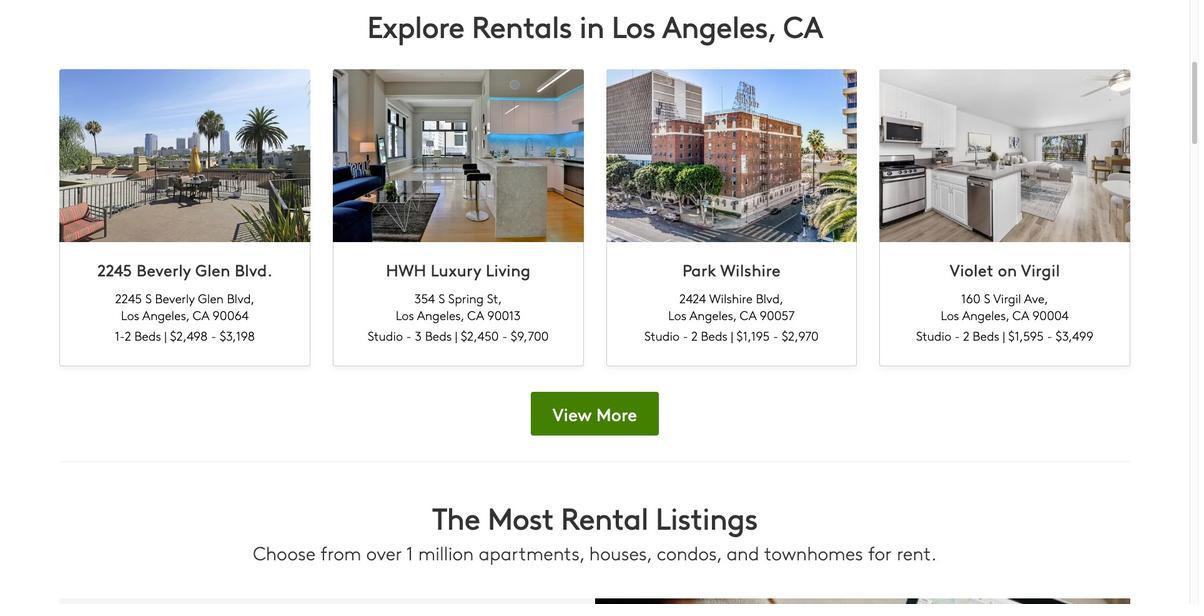 Task type: locate. For each thing, give the bounding box(es) containing it.
s for beverly
[[145, 290, 152, 307]]

blvd.
[[235, 259, 272, 281]]

violet
[[950, 259, 994, 281]]

los inside the 2245 s beverly glen blvd, los angeles, ca 90064 1-2 beds | $2,498 - $3,198
[[121, 307, 139, 324]]

5 - from the left
[[773, 327, 779, 344]]

beverly down 2245 beverly glen blvd.
[[155, 290, 195, 307]]

2 inside 160 s virgil ave, los angeles, ca 90004 studio - 2 beds | $1,595 - $3,499
[[963, 327, 970, 344]]

0 vertical spatial glen
[[195, 259, 230, 281]]

3 beds from the left
[[701, 327, 728, 344]]

angeles,
[[662, 5, 776, 46], [142, 307, 189, 324], [417, 307, 464, 324], [690, 307, 737, 324], [962, 307, 1009, 324]]

0 vertical spatial virgil
[[1021, 259, 1060, 281]]

1 vertical spatial 2245
[[115, 290, 142, 307]]

90064
[[213, 307, 249, 324]]

ca
[[783, 5, 823, 46], [193, 307, 209, 324], [467, 307, 484, 324], [740, 307, 757, 324], [1013, 307, 1029, 324]]

s inside 354 s spring st, los angeles, ca 90013 studio - 3 beds | $2,450 - $9,700
[[439, 290, 445, 307]]

2245
[[97, 259, 132, 281], [115, 290, 142, 307]]

0 horizontal spatial 2
[[125, 327, 131, 344]]

2 down the 2424
[[691, 327, 698, 344]]

s inside the 2245 s beverly glen blvd, los angeles, ca 90064 1-2 beds | $2,498 - $3,198
[[145, 290, 152, 307]]

| inside 160 s virgil ave, los angeles, ca 90004 studio - 2 beds | $1,595 - $3,499
[[1003, 327, 1005, 344]]

beds right the 3 at the bottom left
[[425, 327, 452, 344]]

2245 beverly glen blvd.
[[97, 259, 272, 281]]

s for on
[[984, 290, 991, 307]]

2 beds from the left
[[425, 327, 452, 344]]

2 - from the left
[[406, 327, 412, 344]]

choose
[[253, 540, 316, 566]]

2245 inside the 2245 s beverly glen blvd, los angeles, ca 90064 1-2 beds | $2,498 - $3,198
[[115, 290, 142, 307]]

beds right 1-
[[134, 327, 161, 344]]

s right 354
[[439, 290, 445, 307]]

beds left $1,195
[[701, 327, 728, 344]]

blvd, down the blvd.
[[227, 290, 255, 307]]

0 vertical spatial 2245
[[97, 259, 132, 281]]

| left $2,450
[[455, 327, 457, 344]]

wilshire up 2424 wilshire blvd, los angeles, ca 90057 studio - 2 beds | $1,195 - $2,970
[[720, 259, 781, 281]]

virgil for on
[[1021, 259, 1060, 281]]

wilshire inside 2424 wilshire blvd, los angeles, ca 90057 studio - 2 beds | $1,195 - $2,970
[[709, 290, 753, 307]]

los left 160
[[941, 307, 959, 324]]

houses,
[[589, 540, 652, 566]]

3 | from the left
[[731, 327, 733, 344]]

4 | from the left
[[1003, 327, 1005, 344]]

0 horizontal spatial blvd,
[[227, 290, 255, 307]]

2 left $2,498
[[125, 327, 131, 344]]

2 horizontal spatial 2
[[963, 327, 970, 344]]

4 beds from the left
[[973, 327, 1000, 344]]

the most rental listings choose from over 1 million apartments, houses, condos, and townhomes for rent.
[[253, 497, 937, 566]]

beverly up the 2245 s beverly glen blvd, los angeles, ca 90064 1-2 beds | $2,498 - $3,198
[[136, 259, 191, 281]]

glen left the blvd.
[[195, 259, 230, 281]]

beverly
[[136, 259, 191, 281], [155, 290, 195, 307]]

0 horizontal spatial s
[[145, 290, 152, 307]]

-
[[211, 327, 216, 344], [406, 327, 412, 344], [502, 327, 507, 344], [683, 327, 688, 344], [773, 327, 779, 344], [955, 327, 960, 344], [1047, 327, 1053, 344]]

$2,498
[[170, 327, 208, 344]]

2245 s beverly glen blvd, los angeles, ca 90064 1-2 beds | $2,498 - $3,198
[[115, 290, 255, 344]]

virgil inside 160 s virgil ave, los angeles, ca 90004 studio - 2 beds | $1,595 - $3,499
[[994, 290, 1021, 307]]

| left $2,498
[[164, 327, 167, 344]]

glen inside the 2245 s beverly glen blvd, los angeles, ca 90064 1-2 beds | $2,498 - $3,198
[[198, 290, 224, 307]]

1 horizontal spatial 2
[[691, 327, 698, 344]]

glen down 2245 beverly glen blvd.
[[198, 290, 224, 307]]

1 horizontal spatial blvd,
[[756, 290, 784, 307]]

1 vertical spatial wilshire
[[709, 290, 753, 307]]

living
[[486, 259, 531, 281]]

2 studio from the left
[[644, 327, 680, 344]]

angeles, inside 160 s virgil ave, los angeles, ca 90004 studio - 2 beds | $1,595 - $3,499
[[962, 307, 1009, 324]]

s right 160
[[984, 290, 991, 307]]

los right in on the top
[[612, 5, 655, 46]]

townhomes
[[764, 540, 863, 566]]

1 blvd, from the left
[[227, 290, 255, 307]]

2 for 2245
[[125, 327, 131, 344]]

|
[[164, 327, 167, 344], [455, 327, 457, 344], [731, 327, 733, 344], [1003, 327, 1005, 344]]

$1,595
[[1009, 327, 1044, 344]]

los inside 354 s spring st, los angeles, ca 90013 studio - 3 beds | $2,450 - $9,700
[[396, 307, 414, 324]]

blvd,
[[227, 290, 255, 307], [756, 290, 784, 307]]

glen
[[195, 259, 230, 281], [198, 290, 224, 307]]

condos,
[[657, 540, 722, 566]]

1 - from the left
[[211, 327, 216, 344]]

0 horizontal spatial studio
[[368, 327, 403, 344]]

ca inside 354 s spring st, los angeles, ca 90013 studio - 3 beds | $2,450 - $9,700
[[467, 307, 484, 324]]

luxury
[[431, 259, 481, 281]]

1 horizontal spatial studio
[[644, 327, 680, 344]]

studio inside 354 s spring st, los angeles, ca 90013 studio - 3 beds | $2,450 - $9,700
[[368, 327, 403, 344]]

beds inside 160 s virgil ave, los angeles, ca 90004 studio - 2 beds | $1,595 - $3,499
[[973, 327, 1000, 344]]

beds inside the 2245 s beverly glen blvd, los angeles, ca 90064 1-2 beds | $2,498 - $3,198
[[134, 327, 161, 344]]

2 inside the 2245 s beverly glen blvd, los angeles, ca 90064 1-2 beds | $2,498 - $3,198
[[125, 327, 131, 344]]

s down 2245 beverly glen blvd.
[[145, 290, 152, 307]]

view more
[[553, 402, 637, 427]]

2424 wilshire blvd, los angeles, ca 90057 studio - 2 beds | $1,195 - $2,970
[[644, 290, 819, 344]]

2 blvd, from the left
[[756, 290, 784, 307]]

beds
[[134, 327, 161, 344], [425, 327, 452, 344], [701, 327, 728, 344], [973, 327, 1000, 344]]

1 studio from the left
[[368, 327, 403, 344]]

1 vertical spatial virgil
[[994, 290, 1021, 307]]

90004
[[1033, 307, 1069, 324]]

los left 354
[[396, 307, 414, 324]]

1-
[[115, 327, 125, 344]]

0 vertical spatial wilshire
[[720, 259, 781, 281]]

wilshire down the park wilshire
[[709, 290, 753, 307]]

2 horizontal spatial s
[[984, 290, 991, 307]]

los up 1-
[[121, 307, 139, 324]]

2 down 160
[[963, 327, 970, 344]]

virgil up ave,
[[1021, 259, 1060, 281]]

s
[[145, 290, 152, 307], [439, 290, 445, 307], [984, 290, 991, 307]]

virgil
[[1021, 259, 1060, 281], [994, 290, 1021, 307]]

3 2 from the left
[[963, 327, 970, 344]]

1 2 from the left
[[125, 327, 131, 344]]

2
[[125, 327, 131, 344], [691, 327, 698, 344], [963, 327, 970, 344]]

2 2 from the left
[[691, 327, 698, 344]]

2 s from the left
[[439, 290, 445, 307]]

blvd, inside the 2245 s beverly glen blvd, los angeles, ca 90064 1-2 beds | $2,498 - $3,198
[[227, 290, 255, 307]]

| for 2245
[[164, 327, 167, 344]]

3 studio from the left
[[916, 327, 952, 344]]

for
[[868, 540, 892, 566]]

1 beds from the left
[[134, 327, 161, 344]]

2245 for 2245 beverly glen blvd.
[[97, 259, 132, 281]]

2 horizontal spatial studio
[[916, 327, 952, 344]]

studio inside 160 s virgil ave, los angeles, ca 90004 studio - 2 beds | $1,595 - $3,499
[[916, 327, 952, 344]]

beds inside 354 s spring st, los angeles, ca 90013 studio - 3 beds | $2,450 - $9,700
[[425, 327, 452, 344]]

studio for violet on virgil
[[916, 327, 952, 344]]

1 s from the left
[[145, 290, 152, 307]]

beds for violet
[[973, 327, 1000, 344]]

| inside the 2245 s beverly glen blvd, los angeles, ca 90064 1-2 beds | $2,498 - $3,198
[[164, 327, 167, 344]]

blvd, up $1,195
[[756, 290, 784, 307]]

view
[[553, 402, 592, 427]]

| left $1,195
[[731, 327, 733, 344]]

park wilshire
[[683, 259, 781, 281]]

angeles, inside 2424 wilshire blvd, los angeles, ca 90057 studio - 2 beds | $1,195 - $2,970
[[690, 307, 737, 324]]

6 - from the left
[[955, 327, 960, 344]]

1 vertical spatial glen
[[198, 290, 224, 307]]

1 | from the left
[[164, 327, 167, 344]]

$3,198
[[220, 327, 255, 344]]

los down park
[[668, 307, 687, 324]]

| inside 354 s spring st, los angeles, ca 90013 studio - 3 beds | $2,450 - $9,700
[[455, 327, 457, 344]]

90057
[[760, 307, 795, 324]]

angeles, inside the 2245 s beverly glen blvd, los angeles, ca 90064 1-2 beds | $2,498 - $3,198
[[142, 307, 189, 324]]

hwh luxury living
[[386, 259, 531, 281]]

wilshire
[[720, 259, 781, 281], [709, 290, 753, 307]]

studio
[[368, 327, 403, 344], [644, 327, 680, 344], [916, 327, 952, 344]]

$2,970
[[782, 327, 819, 344]]

beds left $1,595
[[973, 327, 1000, 344]]

2 | from the left
[[455, 327, 457, 344]]

4 - from the left
[[683, 327, 688, 344]]

3 s from the left
[[984, 290, 991, 307]]

s inside 160 s virgil ave, los angeles, ca 90004 studio - 2 beds | $1,595 - $3,499
[[984, 290, 991, 307]]

1
[[406, 540, 413, 566]]

1 vertical spatial beverly
[[155, 290, 195, 307]]

over
[[366, 540, 402, 566]]

1 horizontal spatial s
[[439, 290, 445, 307]]

on
[[998, 259, 1017, 281]]

los
[[612, 5, 655, 46], [121, 307, 139, 324], [396, 307, 414, 324], [668, 307, 687, 324], [941, 307, 959, 324]]

virgil down on
[[994, 290, 1021, 307]]

| left $1,595
[[1003, 327, 1005, 344]]



Task type: describe. For each thing, give the bounding box(es) containing it.
$2,450
[[461, 327, 499, 344]]

wilshire for park
[[720, 259, 781, 281]]

ca inside the 2245 s beverly glen blvd, los angeles, ca 90064 1-2 beds | $2,498 - $3,198
[[193, 307, 209, 324]]

blvd, inside 2424 wilshire blvd, los angeles, ca 90057 studio - 2 beds | $1,195 - $2,970
[[756, 290, 784, 307]]

0 vertical spatial beverly
[[136, 259, 191, 281]]

160 s virgil ave, los angeles, ca 90004 studio - 2 beds | $1,595 - $3,499
[[916, 290, 1094, 344]]

beds inside 2424 wilshire blvd, los angeles, ca 90057 studio - 2 beds | $1,195 - $2,970
[[701, 327, 728, 344]]

$1,195
[[737, 327, 770, 344]]

354 s spring st, los angeles, ca 90013 studio - 3 beds | $2,450 - $9,700
[[368, 290, 549, 344]]

studio for hwh luxury living
[[368, 327, 403, 344]]

rentals
[[472, 5, 572, 46]]

ave,
[[1024, 290, 1049, 307]]

explore rentals in los angeles, ca
[[367, 5, 823, 46]]

| inside 2424 wilshire blvd, los angeles, ca 90057 studio - 2 beds | $1,195 - $2,970
[[731, 327, 733, 344]]

beverly inside the 2245 s beverly glen blvd, los angeles, ca 90064 1-2 beds | $2,498 - $3,198
[[155, 290, 195, 307]]

explore
[[367, 5, 464, 46]]

spring
[[448, 290, 484, 307]]

more
[[596, 402, 637, 427]]

studio inside 2424 wilshire blvd, los angeles, ca 90057 studio - 2 beds | $1,195 - $2,970
[[644, 327, 680, 344]]

angeles, inside 354 s spring st, los angeles, ca 90013 studio - 3 beds | $2,450 - $9,700
[[417, 307, 464, 324]]

park
[[683, 259, 716, 281]]

listings
[[656, 497, 758, 538]]

354
[[414, 290, 435, 307]]

3 - from the left
[[502, 327, 507, 344]]

and
[[727, 540, 759, 566]]

wilshire for 2424
[[709, 290, 753, 307]]

view more button
[[531, 392, 659, 436]]

apartments,
[[479, 540, 584, 566]]

2245 for 2245 s beverly glen blvd, los angeles, ca 90064 1-2 beds | $2,498 - $3,198
[[115, 290, 142, 307]]

7 - from the left
[[1047, 327, 1053, 344]]

the
[[432, 497, 480, 538]]

ca inside 160 s virgil ave, los angeles, ca 90004 studio - 2 beds | $1,595 - $3,499
[[1013, 307, 1029, 324]]

rental
[[561, 497, 648, 538]]

90013
[[487, 307, 521, 324]]

| for hwh
[[455, 327, 457, 344]]

in
[[579, 5, 604, 46]]

hwh
[[386, 259, 426, 281]]

$3,499
[[1056, 327, 1094, 344]]

3
[[415, 327, 422, 344]]

los inside 160 s virgil ave, los angeles, ca 90004 studio - 2 beds | $1,595 - $3,499
[[941, 307, 959, 324]]

s for luxury
[[439, 290, 445, 307]]

| for violet
[[1003, 327, 1005, 344]]

virgil for s
[[994, 290, 1021, 307]]

most
[[487, 497, 554, 538]]

2424
[[680, 290, 706, 307]]

beds for hwh
[[425, 327, 452, 344]]

2 inside 2424 wilshire blvd, los angeles, ca 90057 studio - 2 beds | $1,195 - $2,970
[[691, 327, 698, 344]]

ca inside 2424 wilshire blvd, los angeles, ca 90057 studio - 2 beds | $1,195 - $2,970
[[740, 307, 757, 324]]

from
[[321, 540, 361, 566]]

violet on virgil
[[950, 259, 1060, 281]]

- inside the 2245 s beverly glen blvd, los angeles, ca 90064 1-2 beds | $2,498 - $3,198
[[211, 327, 216, 344]]

million
[[418, 540, 474, 566]]

2 for violet
[[963, 327, 970, 344]]

$9,700
[[511, 327, 549, 344]]

beds for 2245
[[134, 327, 161, 344]]

st,
[[487, 290, 502, 307]]

rent.
[[897, 540, 937, 566]]

los inside 2424 wilshire blvd, los angeles, ca 90057 studio - 2 beds | $1,195 - $2,970
[[668, 307, 687, 324]]

160
[[961, 290, 981, 307]]



Task type: vqa. For each thing, say whether or not it's contained in the screenshot.


